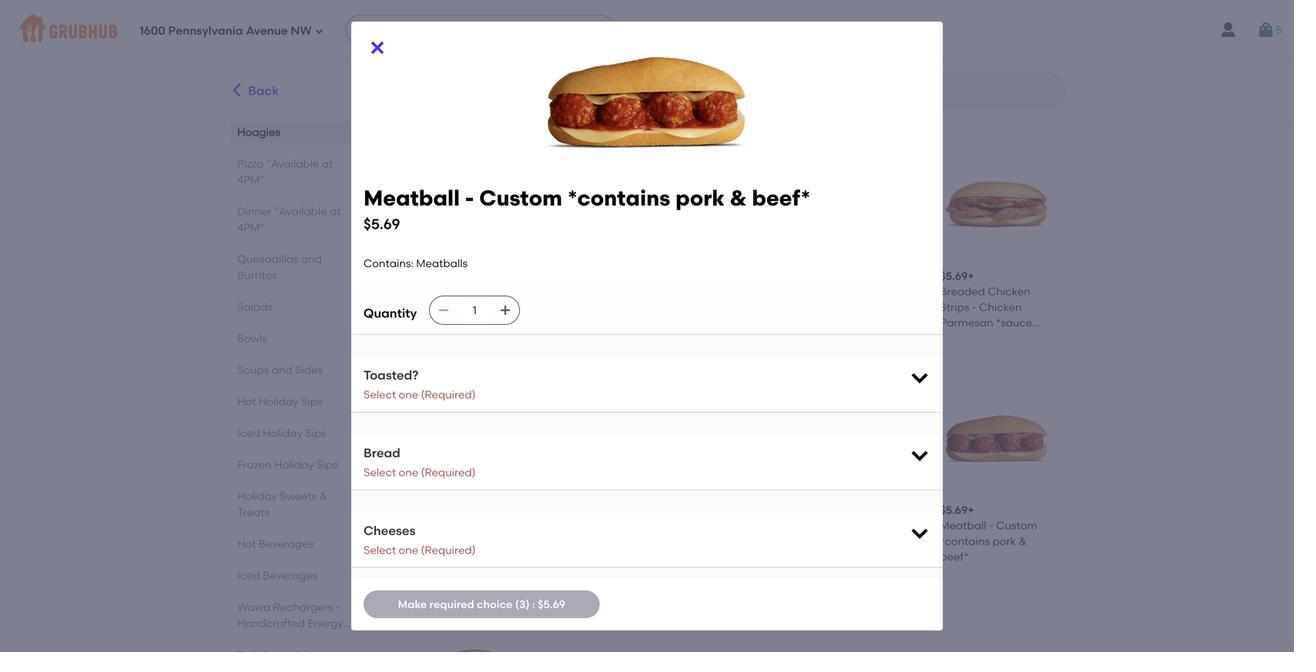Task type: describe. For each thing, give the bounding box(es) containing it.
pork inside "$5.69 + breaded chicken strips - chicken parmesan *sauce contains pork & beef*"
[[988, 332, 1012, 345]]

- inside meatball - custom *contains pork & beef* $5.69
[[465, 185, 474, 211]]

(required) for toasted?
[[421, 389, 476, 402]]

meatball inside $5.69 + meatball - custom *contains pork & beef*
[[941, 520, 987, 533]]

breaded inside "$5.69 + breaded chicken strips - chicken parmesan *sauce contains pork & beef*"
[[941, 285, 986, 298]]

Input item quantity number field
[[458, 297, 492, 325]]

pizza "available at 4pm"
[[237, 157, 333, 187]]

strips for breaded chicken strips - bbq
[[808, 301, 838, 314]]

and for quesadillas
[[301, 253, 322, 266]]

svg image for bread
[[910, 445, 931, 466]]

quantity
[[364, 306, 417, 321]]

breaded for bbq
[[808, 285, 854, 298]]

buffalo for breaded
[[715, 301, 752, 314]]

sips for hot holiday sips
[[301, 395, 323, 409]]

dinner "available at 4pm"
[[237, 205, 341, 234]]

chicken inside chicken cheesesteak - chipotle
[[412, 285, 454, 298]]

cheesesteak for chicken cheesesteak - custom
[[589, 51, 657, 64]]

- inside chicken cheesesteak - custom
[[544, 66, 549, 80]]

chicken cheesesteak - marinara image
[[676, 0, 790, 25]]

breaded chicken strips - custom
[[544, 285, 634, 314]]

select for bread
[[364, 466, 396, 479]]

$5.69 + for cheesesteak - custom image
[[544, 504, 578, 517]]

make
[[398, 598, 427, 612]]

holiday for hot
[[259, 395, 299, 409]]

soups
[[237, 364, 269, 377]]

holiday sweets & treats
[[237, 490, 328, 520]]

wawa rechargers - handcrafted energy drinks (contains caffeine)
[[237, 601, 343, 653]]

hot for hot holiday sips
[[237, 395, 256, 409]]

breaded chicken strips - bbq button
[[802, 140, 928, 337]]

$5.69 + meatball - custom *contains pork & beef*
[[941, 504, 1038, 564]]

back button
[[228, 72, 280, 109]]

holiday for frozen
[[274, 459, 314, 472]]

- inside chicken cheesesteak - chipotle
[[412, 301, 416, 314]]

$5.69 + for cheesesteak - marinara image
[[808, 504, 843, 517]]

sweets
[[280, 490, 317, 503]]

chicken cheesesteak - marinara button
[[670, 0, 796, 103]]

required
[[430, 598, 475, 612]]

quesadillas and burritos
[[237, 253, 322, 282]]

chicken inside breaded chicken strips - buffalo
[[724, 285, 767, 298]]

frozen
[[237, 459, 272, 472]]

5
[[1276, 23, 1283, 36]]

$5.69 inside "$5.69 + breaded chicken strips - chicken parmesan *sauce contains pork & beef*"
[[941, 270, 968, 283]]

popular
[[553, 148, 588, 159]]

- inside wawa rechargers - handcrafted energy drinks (contains caffeine)
[[336, 601, 340, 614]]

cheesesteak - bbq image
[[676, 380, 790, 494]]

hoagies tab
[[237, 124, 357, 140]]

chicken inside chicken cheesesteak - marinara
[[676, 51, 719, 64]]

double meat cold hoagies and sandwiches - turkey & ham image
[[676, 615, 790, 653]]

+ inside $5.69 + meatball - custom *contains pork & beef*
[[968, 504, 975, 517]]

cheesesteak for chicken cheesesteak - marinara
[[722, 51, 790, 64]]

beef* inside meatball - custom *contains pork & beef* $5.69
[[752, 185, 811, 211]]

$5.69 + for the cheesesteak - bbq "image"
[[676, 504, 710, 517]]

$5.69 inside '$5.69 + breaded chicken strips - southern honey hot'
[[412, 504, 439, 517]]

chicken inside breaded chicken strips - bbq
[[856, 285, 899, 298]]

hot beverages tab
[[237, 536, 357, 553]]

1600 pennsylvania avenue nw
[[140, 24, 312, 38]]

southern
[[451, 535, 498, 548]]

svg image inside main navigation navigation
[[315, 27, 324, 36]]

cold hoagies and sandwiches - veggie honey smoked turkey image
[[412, 0, 525, 25]]

4pm" for dinner "available at 4pm"
[[237, 221, 265, 234]]

*sauce
[[997, 317, 1033, 330]]

*contains inside meatball - custom *contains pork & beef* $5.69
[[568, 185, 671, 211]]

soups and sides tab
[[237, 362, 357, 378]]

strips for breaded chicken strips - custom
[[544, 301, 573, 314]]

iced holiday sips tab
[[237, 425, 357, 442]]

bread select one (required)
[[364, 446, 476, 479]]

meatball inside meatball - custom *contains pork & beef* $5.69
[[364, 185, 460, 211]]

sides
[[295, 364, 323, 377]]

chicken cheesesteak - buffalo image
[[941, 0, 1054, 25]]

quesadillas
[[237, 253, 299, 266]]

breaded chicken strips - southern honey hot image
[[412, 380, 525, 494]]

hot holiday sips
[[237, 395, 323, 409]]

svg image inside 5 button
[[1258, 21, 1276, 39]]

bread
[[364, 446, 401, 461]]

$5.69 inside $5.69 + meatball - custom *contains pork & beef*
[[941, 504, 968, 517]]

nw
[[291, 24, 312, 38]]

bowls tab
[[237, 331, 357, 347]]

custom inside breaded chicken strips - custom
[[583, 301, 624, 314]]

back
[[248, 83, 279, 98]]

hot inside '$5.69 + breaded chicken strips - southern honey hot'
[[448, 551, 467, 564]]

iced beverages
[[237, 570, 318, 583]]

beef* inside $5.69 + meatball - custom *contains pork & beef*
[[941, 551, 970, 564]]

contains
[[941, 332, 986, 345]]

frozen holiday sips tab
[[237, 457, 357, 473]]

frozen holiday sips
[[237, 459, 338, 472]]

parmesan
[[941, 317, 994, 330]]

chicken cheesesteak - marinara
[[676, 51, 790, 80]]

handcrafted
[[237, 617, 305, 631]]

contains: meatballs
[[364, 257, 468, 270]]

breaded chicken strips - buffalo image
[[676, 146, 790, 260]]

bbq
[[848, 301, 871, 314]]

toasted? select one (required)
[[364, 368, 476, 402]]

breaded chicken strips - buffalo button
[[670, 140, 796, 337]]

- inside chicken cheesesteak - marinara
[[676, 66, 681, 80]]

hot for hot beverages
[[237, 538, 256, 551]]

cheesesteak - custom image
[[544, 380, 658, 494]]

wawa
[[237, 601, 271, 614]]

& inside "$5.69 + breaded chicken strips - chicken parmesan *sauce contains pork & beef*"
[[1015, 332, 1023, 345]]

beef* inside "$5.69 + breaded chicken strips - chicken parmesan *sauce contains pork & beef*"
[[1025, 332, 1054, 345]]

caret left icon image
[[229, 82, 245, 98]]

soups and sides
[[237, 364, 323, 377]]

holiday for iced
[[263, 427, 303, 440]]

- inside breaded chicken strips - buffalo
[[708, 301, 713, 314]]

"available for pizza
[[266, 157, 319, 170]]

marinara
[[683, 66, 731, 80]]

breaded chicken strips - custom image
[[544, 146, 658, 260]]

select for cheeses
[[364, 544, 396, 557]]

meatballs
[[416, 257, 468, 270]]

holiday inside holiday sweets & treats
[[237, 490, 277, 503]]

rechargers
[[273, 601, 333, 614]]

chicken cheesesteak - chipotle button
[[405, 140, 532, 337]]

4pm" for pizza "available at 4pm"
[[237, 173, 265, 187]]

cheesesteak inside $5.69 chicken cheesesteak - buffalo
[[986, 51, 1054, 64]]

quesadillas and burritos tab
[[237, 251, 357, 284]]

one for bread
[[399, 466, 419, 479]]

+ inside '$5.69 + breaded chicken strips - southern honey hot'
[[439, 504, 446, 517]]

pennsylvania
[[168, 24, 243, 38]]

cheesesteak - marinara image
[[808, 380, 922, 494]]



Task type: locate. For each thing, give the bounding box(es) containing it.
one down toasted?
[[399, 389, 419, 402]]

chicken inside $5.69 chicken cheesesteak - buffalo
[[941, 51, 984, 64]]

breaded chicken strips - chicken parmesan *sauce contains pork & beef* image
[[941, 146, 1054, 260]]

hot beverages
[[237, 538, 314, 551]]

2 horizontal spatial beef*
[[1025, 332, 1054, 345]]

"available inside dinner "available at 4pm"
[[274, 205, 327, 218]]

$5.69 + breaded chicken strips - chicken parmesan *sauce contains pork & beef*
[[941, 270, 1054, 345]]

chicken inside breaded chicken strips - custom
[[592, 285, 634, 298]]

caffeine)
[[237, 650, 286, 653]]

cheeses select one (required)
[[364, 524, 476, 557]]

iced
[[237, 427, 260, 440], [237, 570, 260, 583]]

2 iced from the top
[[237, 570, 260, 583]]

chicken cheesesteak - chipotle image
[[412, 146, 525, 260]]

& inside holiday sweets & treats
[[320, 490, 328, 503]]

select down toasted?
[[364, 389, 396, 402]]

0 vertical spatial beef*
[[752, 185, 811, 211]]

0 horizontal spatial buffalo
[[715, 301, 752, 314]]

breaded chicken strips - buffalo
[[676, 285, 767, 314]]

holiday down soups and sides
[[259, 395, 299, 409]]

0 vertical spatial sips
[[301, 395, 323, 409]]

4pm" inside dinner "available at 4pm"
[[237, 221, 265, 234]]

hot
[[237, 395, 256, 409], [237, 538, 256, 551], [448, 551, 467, 564]]

1 vertical spatial iced
[[237, 570, 260, 583]]

3 one from the top
[[399, 544, 419, 557]]

1 vertical spatial "available
[[274, 205, 327, 218]]

& inside $5.69 + meatball - custom *contains pork & beef*
[[1019, 535, 1027, 548]]

select for toasted?
[[364, 389, 396, 402]]

(required) up bread select one (required)
[[421, 389, 476, 402]]

(3)
[[516, 598, 530, 612]]

:
[[533, 598, 536, 612]]

sips for iced holiday sips
[[305, 427, 327, 440]]

salads tab
[[237, 299, 357, 315]]

treats
[[237, 506, 270, 520]]

(required) for bread
[[421, 466, 476, 479]]

wawa rechargers - handcrafted energy drinks (contains caffeine) tab
[[237, 600, 357, 653]]

0 horizontal spatial meatball
[[364, 185, 460, 211]]

beverages inside tab
[[259, 538, 314, 551]]

0 horizontal spatial and
[[272, 364, 293, 377]]

2 4pm" from the top
[[237, 221, 265, 234]]

1 vertical spatial svg image
[[910, 445, 931, 466]]

avenue
[[246, 24, 288, 38]]

sips up sweets
[[317, 459, 338, 472]]

0 vertical spatial (required)
[[421, 389, 476, 402]]

svg image
[[1258, 21, 1276, 39], [368, 39, 387, 57], [438, 305, 450, 317], [500, 305, 512, 317], [910, 367, 931, 389]]

0 vertical spatial pork
[[676, 185, 725, 211]]

select down cheeses
[[364, 544, 396, 557]]

& inside meatball - custom *contains pork & beef* $5.69
[[730, 185, 747, 211]]

and for soups
[[272, 364, 293, 377]]

make required choice (3) : $5.69
[[398, 598, 566, 612]]

$5.69 chicken cheesesteak - buffalo
[[941, 35, 1054, 80]]

strips for breaded chicken strips - buffalo
[[676, 301, 705, 314]]

3 select from the top
[[364, 544, 396, 557]]

at inside pizza "available at 4pm"
[[322, 157, 333, 170]]

double meat cold hoagies and sandwiches - custom image
[[941, 615, 1054, 653]]

one for cheeses
[[399, 544, 419, 557]]

1 vertical spatial select
[[364, 466, 396, 479]]

1 vertical spatial beverages
[[263, 570, 318, 583]]

0 horizontal spatial $5.69 +
[[544, 504, 578, 517]]

breaded inside breaded chicken strips - buffalo
[[676, 285, 721, 298]]

cheesesteak up chipotle
[[457, 285, 525, 298]]

"available for dinner
[[274, 205, 327, 218]]

1 horizontal spatial *contains
[[941, 535, 991, 548]]

- inside "$5.69 + breaded chicken strips - chicken parmesan *sauce contains pork & beef*"
[[973, 301, 977, 314]]

and down 'dinner "available at 4pm"' tab
[[301, 253, 322, 266]]

iced up frozen on the bottom left of page
[[237, 427, 260, 440]]

salads
[[237, 301, 273, 314]]

sips for frozen holiday sips
[[317, 459, 338, 472]]

pizza "available at 4pm" tab
[[237, 156, 357, 188]]

1 vertical spatial *contains
[[941, 535, 991, 548]]

1 vertical spatial and
[[272, 364, 293, 377]]

+
[[968, 270, 975, 283], [439, 504, 446, 517], [572, 504, 578, 517], [704, 504, 710, 517], [836, 504, 843, 517], [968, 504, 975, 517]]

chicken cheesesteak - chipotle
[[412, 285, 525, 314]]

and inside "quesadillas and burritos"
[[301, 253, 322, 266]]

bowls
[[237, 332, 267, 345]]

&
[[730, 185, 747, 211], [1015, 332, 1023, 345], [320, 490, 328, 503], [1019, 535, 1027, 548]]

meatball
[[364, 185, 460, 211], [941, 520, 987, 533]]

0 horizontal spatial *contains
[[568, 185, 671, 211]]

hot inside tab
[[237, 538, 256, 551]]

drinks
[[237, 634, 269, 647]]

chicken cheesesteak - custom image
[[544, 0, 658, 25]]

-
[[544, 66, 549, 80], [676, 66, 681, 80], [941, 66, 945, 80], [465, 185, 474, 211], [412, 301, 416, 314], [576, 301, 580, 314], [708, 301, 713, 314], [840, 301, 845, 314], [973, 301, 977, 314], [990, 520, 994, 533], [444, 535, 448, 548], [336, 601, 340, 614]]

at down pizza "available at 4pm" tab
[[330, 205, 341, 218]]

custom inside chicken cheesesteak - custom
[[551, 66, 592, 80]]

one down bread at the bottom left
[[399, 466, 419, 479]]

*contains
[[568, 185, 671, 211], [941, 535, 991, 548]]

(required) up '$5.69 + breaded chicken strips - southern honey hot'
[[421, 466, 476, 479]]

"available
[[266, 157, 319, 170], [274, 205, 327, 218]]

pork
[[676, 185, 725, 211], [988, 332, 1012, 345], [993, 535, 1017, 548]]

1 (required) from the top
[[421, 389, 476, 402]]

1 vertical spatial at
[[330, 205, 341, 218]]

cheesesteak inside chicken cheesesteak - custom
[[589, 51, 657, 64]]

"available down pizza "available at 4pm" tab
[[274, 205, 327, 218]]

1 horizontal spatial beef*
[[941, 551, 970, 564]]

1600
[[140, 24, 166, 38]]

strips inside "$5.69 + breaded chicken strips - chicken parmesan *sauce contains pork & beef*"
[[941, 301, 970, 314]]

breaded inside breaded chicken strips - custom
[[544, 285, 589, 298]]

breaded inside breaded chicken strips - bbq
[[808, 285, 854, 298]]

1 vertical spatial sips
[[305, 427, 327, 440]]

svg image for cheeses
[[910, 522, 931, 544]]

0 vertical spatial at
[[322, 157, 333, 170]]

strips
[[544, 301, 573, 314], [676, 301, 705, 314], [808, 301, 838, 314], [941, 301, 970, 314], [412, 535, 441, 548]]

2 vertical spatial beef*
[[941, 551, 970, 564]]

0 vertical spatial 4pm"
[[237, 173, 265, 187]]

buffalo inside $5.69 chicken cheesesteak - buffalo
[[948, 66, 985, 80]]

1 horizontal spatial $5.69 +
[[676, 504, 710, 517]]

cheesesteak down "chicken cheesesteak - custom" image
[[589, 51, 657, 64]]

chicken inside chicken cheesesteak - custom
[[544, 51, 587, 64]]

breaded for buffalo
[[676, 285, 721, 298]]

1 iced from the top
[[237, 427, 260, 440]]

chicken cheesesteak - custom button
[[538, 0, 664, 103]]

beverages for iced beverages
[[263, 570, 318, 583]]

holiday sweets & treats tab
[[237, 489, 357, 521]]

- inside $5.69 + meatball - custom *contains pork & beef*
[[990, 520, 994, 533]]

select inside toasted? select one (required)
[[364, 389, 396, 402]]

holiday inside "tab"
[[263, 427, 303, 440]]

$5.69 +
[[544, 504, 578, 517], [676, 504, 710, 517], [808, 504, 843, 517]]

- inside breaded chicken strips - bbq
[[840, 301, 845, 314]]

hot holiday sips tab
[[237, 394, 357, 410]]

iced for iced beverages
[[237, 570, 260, 583]]

breaded
[[544, 285, 589, 298], [676, 285, 721, 298], [808, 285, 854, 298], [941, 285, 986, 298], [412, 520, 457, 533]]

main navigation navigation
[[0, 0, 1295, 60]]

strips inside breaded chicken strips - buffalo
[[676, 301, 705, 314]]

(required) inside bread select one (required)
[[421, 466, 476, 479]]

(required) inside cheeses select one (required)
[[421, 544, 476, 557]]

"available down hoagies tab
[[266, 157, 319, 170]]

one inside bread select one (required)
[[399, 466, 419, 479]]

0 horizontal spatial beef*
[[752, 185, 811, 211]]

select inside bread select one (required)
[[364, 466, 396, 479]]

(required) inside toasted? select one (required)
[[421, 389, 476, 402]]

beverages for hot beverages
[[259, 538, 314, 551]]

hot down treats
[[237, 538, 256, 551]]

cheesesteak inside chicken cheesesteak - marinara
[[722, 51, 790, 64]]

*contains inside $5.69 + meatball - custom *contains pork & beef*
[[941, 535, 991, 548]]

beverages
[[259, 538, 314, 551], [263, 570, 318, 583]]

2 select from the top
[[364, 466, 396, 479]]

1 horizontal spatial and
[[301, 253, 322, 266]]

at inside dinner "available at 4pm"
[[330, 205, 341, 218]]

1 4pm" from the top
[[237, 173, 265, 187]]

pizza
[[237, 157, 264, 170]]

sips down sides
[[301, 395, 323, 409]]

1 vertical spatial 4pm"
[[237, 221, 265, 234]]

and
[[301, 253, 322, 266], [272, 364, 293, 377]]

select inside cheeses select one (required)
[[364, 544, 396, 557]]

burritos
[[237, 269, 277, 282]]

0 vertical spatial svg image
[[315, 27, 324, 36]]

hoagies
[[237, 126, 281, 139]]

chicken cheesesteak - bbq image
[[808, 0, 922, 25]]

- inside '$5.69 + breaded chicken strips - southern honey hot'
[[444, 535, 448, 548]]

dinner "available at 4pm" tab
[[237, 203, 357, 236]]

1 one from the top
[[399, 389, 419, 402]]

$5.69 + breaded chicken strips - southern honey hot
[[412, 504, 502, 564]]

breaded chicken strips - bbq image
[[808, 146, 922, 260]]

2 one from the top
[[399, 466, 419, 479]]

contains:
[[364, 257, 414, 270]]

cheeses
[[364, 524, 416, 539]]

1 vertical spatial (required)
[[421, 466, 476, 479]]

+ inside "$5.69 + breaded chicken strips - chicken parmesan *sauce contains pork & beef*"
[[968, 270, 975, 283]]

4pm"
[[237, 173, 265, 187], [237, 221, 265, 234]]

honey
[[412, 551, 445, 564]]

svg image
[[315, 27, 324, 36], [910, 445, 931, 466], [910, 522, 931, 544]]

one for toasted?
[[399, 389, 419, 402]]

2 (required) from the top
[[421, 466, 476, 479]]

(required) up required
[[421, 544, 476, 557]]

strips inside '$5.69 + breaded chicken strips - southern honey hot'
[[412, 535, 441, 548]]

1 select from the top
[[364, 389, 396, 402]]

hot down soups
[[237, 395, 256, 409]]

pork inside $5.69 + meatball - custom *contains pork & beef*
[[993, 535, 1017, 548]]

iced up wawa
[[237, 570, 260, 583]]

buffalo for $5.69
[[948, 66, 985, 80]]

iced inside tab
[[237, 570, 260, 583]]

and left sides
[[272, 364, 293, 377]]

0 vertical spatial buffalo
[[948, 66, 985, 80]]

buffalo inside breaded chicken strips - buffalo
[[715, 301, 752, 314]]

hot down southern
[[448, 551, 467, 564]]

custom
[[551, 66, 592, 80], [480, 185, 563, 211], [583, 301, 624, 314], [997, 520, 1038, 533]]

toasted?
[[364, 368, 419, 383]]

beverages down hot beverages tab at the left
[[263, 570, 318, 583]]

4pm" inside pizza "available at 4pm"
[[237, 173, 265, 187]]

meatball - custom *contains pork & beef* $5.69
[[364, 185, 811, 233]]

breaded for custom
[[544, 285, 589, 298]]

4pm" down dinner
[[237, 221, 265, 234]]

holiday up treats
[[237, 490, 277, 503]]

cheesesteak down chicken cheesesteak - marinara image
[[722, 51, 790, 64]]

1 vertical spatial pork
[[988, 332, 1012, 345]]

1 vertical spatial one
[[399, 466, 419, 479]]

2 vertical spatial one
[[399, 544, 419, 557]]

beef*
[[752, 185, 811, 211], [1025, 332, 1054, 345], [941, 551, 970, 564]]

1 vertical spatial beef*
[[1025, 332, 1054, 345]]

one
[[399, 389, 419, 402], [399, 466, 419, 479], [399, 544, 419, 557]]

hot hoagies - pepperoni marinara *sauce contains pork & beef* image
[[544, 615, 658, 653]]

cheesesteak down the "chicken cheesesteak - buffalo" image on the right
[[986, 51, 1054, 64]]

custom inside meatball - custom *contains pork & beef* $5.69
[[480, 185, 563, 211]]

iced inside "tab"
[[237, 427, 260, 440]]

iced for iced holiday sips
[[237, 427, 260, 440]]

2 vertical spatial svg image
[[910, 522, 931, 544]]

(contains
[[272, 634, 323, 647]]

0 vertical spatial and
[[301, 253, 322, 266]]

0 vertical spatial select
[[364, 389, 396, 402]]

iced beverages tab
[[237, 568, 357, 584]]

custom inside $5.69 + meatball - custom *contains pork & beef*
[[997, 520, 1038, 533]]

beverages up iced beverages
[[259, 538, 314, 551]]

2 $5.69 + from the left
[[676, 504, 710, 517]]

at
[[322, 157, 333, 170], [330, 205, 341, 218]]

4pm" down pizza
[[237, 173, 265, 187]]

- inside $5.69 chicken cheesesteak - buffalo
[[941, 66, 945, 80]]

sips
[[301, 395, 323, 409], [305, 427, 327, 440], [317, 459, 338, 472]]

0 vertical spatial one
[[399, 389, 419, 402]]

beverages inside tab
[[263, 570, 318, 583]]

$5.69
[[941, 35, 968, 48], [364, 216, 400, 233], [941, 270, 968, 283], [412, 504, 439, 517], [544, 504, 572, 517], [676, 504, 704, 517], [808, 504, 836, 517], [941, 504, 968, 517], [538, 598, 566, 612]]

meatball - custom *contains pork & beef* image
[[941, 380, 1054, 494]]

"available inside pizza "available at 4pm"
[[266, 157, 319, 170]]

select
[[364, 389, 396, 402], [364, 466, 396, 479], [364, 544, 396, 557]]

iced holiday sips
[[237, 427, 327, 440]]

at down hoagies tab
[[322, 157, 333, 170]]

one inside cheeses select one (required)
[[399, 544, 419, 557]]

breaded inside '$5.69 + breaded chicken strips - southern honey hot'
[[412, 520, 457, 533]]

buffalo
[[948, 66, 985, 80], [715, 301, 752, 314]]

double meat cold hoagies and sandwiches - custom italian image
[[808, 615, 922, 653]]

holiday down iced holiday sips "tab"
[[274, 459, 314, 472]]

2 vertical spatial (required)
[[421, 544, 476, 557]]

0 vertical spatial meatball
[[364, 185, 460, 211]]

pork inside meatball - custom *contains pork & beef* $5.69
[[676, 185, 725, 211]]

$5.69 inside $5.69 chicken cheesesteak - buffalo
[[941, 35, 968, 48]]

select down bread at the bottom left
[[364, 466, 396, 479]]

choice
[[477, 598, 513, 612]]

cheesesteak
[[589, 51, 657, 64], [722, 51, 790, 64], [986, 51, 1054, 64], [457, 285, 525, 298]]

2 vertical spatial sips
[[317, 459, 338, 472]]

hot inside tab
[[237, 395, 256, 409]]

$5.69 inside meatball - custom *contains pork & beef* $5.69
[[364, 216, 400, 233]]

0 vertical spatial "available
[[266, 157, 319, 170]]

at for dinner "available at 4pm"
[[330, 205, 341, 218]]

hot hoagies - meatball parmesan *contains pork & beef* image
[[412, 615, 525, 653]]

one inside toasted? select one (required)
[[399, 389, 419, 402]]

1 $5.69 + from the left
[[544, 504, 578, 517]]

0 vertical spatial iced
[[237, 427, 260, 440]]

chicken cheesesteak - custom
[[544, 51, 657, 80]]

holiday
[[259, 395, 299, 409], [263, 427, 303, 440], [274, 459, 314, 472], [237, 490, 277, 503]]

cheesesteak for chicken cheesesteak - chipotle
[[457, 285, 525, 298]]

1 vertical spatial meatball
[[941, 520, 987, 533]]

one down cheeses
[[399, 544, 419, 557]]

energy
[[308, 617, 343, 631]]

0 vertical spatial beverages
[[259, 538, 314, 551]]

dinner
[[237, 205, 272, 218]]

5 button
[[1258, 16, 1283, 44]]

2 vertical spatial pork
[[993, 535, 1017, 548]]

sips inside "tab"
[[305, 427, 327, 440]]

breaded chicken strips - bbq
[[808, 285, 899, 314]]

chipotle
[[419, 301, 464, 314]]

3 $5.69 + from the left
[[808, 504, 843, 517]]

(required) for cheeses
[[421, 544, 476, 557]]

1 vertical spatial buffalo
[[715, 301, 752, 314]]

at for pizza "available at 4pm"
[[322, 157, 333, 170]]

3 (required) from the top
[[421, 544, 476, 557]]

tab
[[237, 647, 357, 653]]

strips inside breaded chicken strips - bbq
[[808, 301, 838, 314]]

sips down "hot holiday sips" tab
[[305, 427, 327, 440]]

(required)
[[421, 389, 476, 402], [421, 466, 476, 479], [421, 544, 476, 557]]

0 vertical spatial *contains
[[568, 185, 671, 211]]

1 horizontal spatial meatball
[[941, 520, 987, 533]]

1 horizontal spatial buffalo
[[948, 66, 985, 80]]

strips inside breaded chicken strips - custom
[[544, 301, 573, 314]]

cheesesteak inside chicken cheesesteak - chipotle
[[457, 285, 525, 298]]

- inside breaded chicken strips - custom
[[576, 301, 580, 314]]

2 horizontal spatial $5.69 +
[[808, 504, 843, 517]]

2 vertical spatial select
[[364, 544, 396, 557]]

chicken
[[544, 51, 587, 64], [676, 51, 719, 64], [941, 51, 984, 64], [412, 285, 454, 298], [592, 285, 634, 298], [724, 285, 767, 298], [856, 285, 899, 298], [988, 285, 1031, 298], [980, 301, 1023, 314], [459, 520, 502, 533]]

chicken inside '$5.69 + breaded chicken strips - southern honey hot'
[[459, 520, 502, 533]]

holiday down hot holiday sips
[[263, 427, 303, 440]]



Task type: vqa. For each thing, say whether or not it's contained in the screenshot.
Breakfast for breakfast - hoagies tab
no



